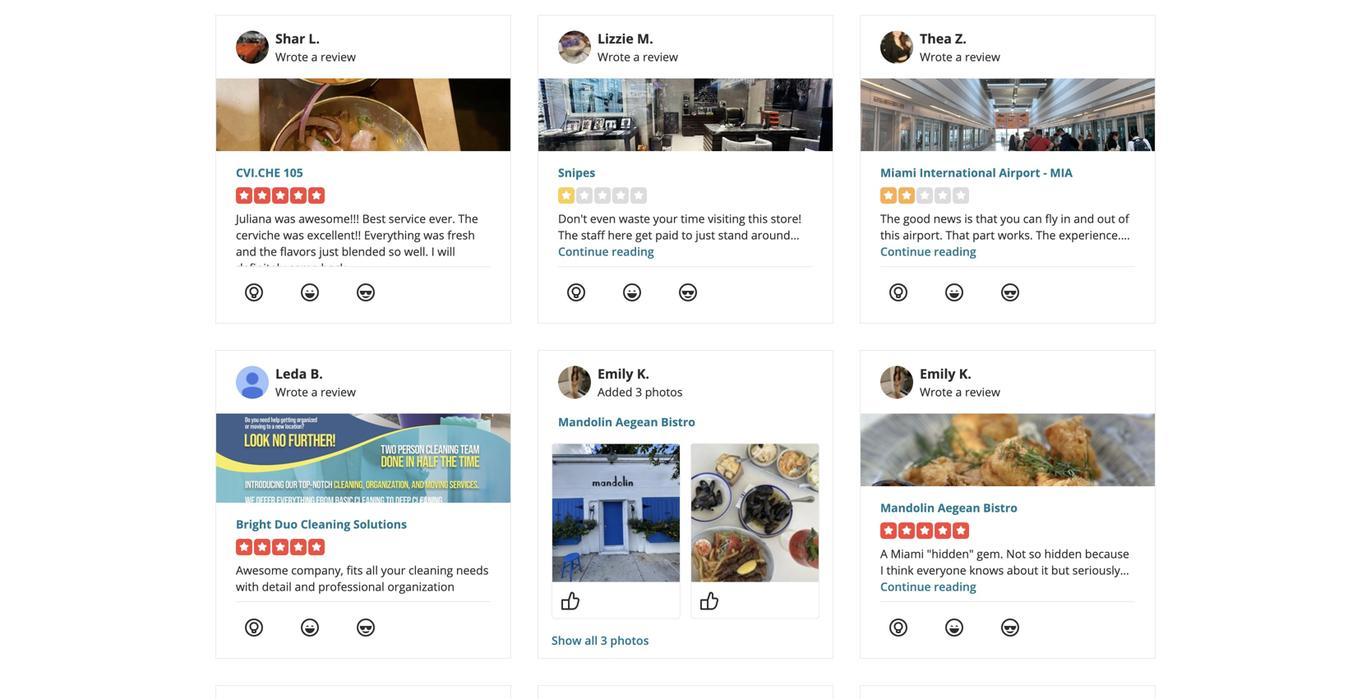 Task type: locate. For each thing, give the bounding box(es) containing it.
continue reading up 24 funny v2 image
[[880, 579, 976, 595]]

24 useful v2 image
[[566, 283, 586, 303], [889, 283, 908, 303], [889, 618, 908, 638]]

emily inside the emily k. added 3 photos
[[598, 365, 633, 383]]

1 vertical spatial mandolin aegean bistro
[[880, 500, 1018, 516]]

mandolin aegean bistro for the bottom mandolin aegean bistro link
[[880, 500, 1018, 516]]

1 vertical spatial photos
[[610, 633, 649, 649]]

3 right show
[[601, 633, 607, 649]]

1 photo of emily k. image from the left
[[558, 366, 591, 399]]

reading down 2 star rating image
[[934, 244, 976, 260]]

1 24 useful v2 image from the top
[[244, 283, 264, 303]]

a inside 'leda b. wrote a review'
[[311, 384, 318, 400]]

0 vertical spatial aegean
[[616, 414, 658, 430]]

0 vertical spatial bistro
[[661, 414, 695, 430]]

emily inside emily k. wrote a review
[[920, 365, 956, 383]]

0 horizontal spatial emily k. link
[[598, 365, 649, 383]]

1 horizontal spatial 3
[[636, 384, 642, 400]]

1 vertical spatial mandolin aegean bistro link
[[880, 500, 1135, 516]]

0 horizontal spatial emily
[[598, 365, 633, 383]]

0 horizontal spatial all
[[366, 563, 378, 579]]

was right juliana
[[275, 211, 296, 227]]

thea z. link
[[920, 30, 967, 47]]

photos right show
[[610, 633, 649, 649]]

1 horizontal spatial aegean
[[938, 500, 980, 516]]

emily
[[598, 365, 633, 383], [920, 365, 956, 383]]

continue reading down 2 star rating image
[[880, 244, 976, 260]]

mia
[[1050, 165, 1073, 181]]

0 horizontal spatial k.
[[637, 365, 649, 383]]

a for k.
[[956, 384, 962, 400]]

photo of shar l. image
[[236, 31, 269, 64]]

wrote inside shar l. wrote a review
[[275, 49, 308, 65]]

was
[[275, 211, 296, 227], [283, 227, 304, 243], [424, 227, 444, 243]]

1 horizontal spatial and
[[295, 579, 315, 595]]

0 vertical spatial mandolin
[[558, 414, 613, 430]]

2 open photo lightbox image from the left
[[691, 445, 819, 583]]

0 vertical spatial 24 useful v2 image
[[244, 283, 264, 303]]

and down company,
[[295, 579, 315, 595]]

1 horizontal spatial bistro
[[983, 500, 1018, 516]]

review inside thea z. wrote a review
[[965, 49, 1000, 65]]

fresh
[[447, 227, 475, 243]]

1 horizontal spatial 24 cool v2 image
[[678, 283, 698, 303]]

mandolin aegean bistro
[[558, 414, 695, 430], [880, 500, 1018, 516]]

2 24 cool v2 image from the left
[[1001, 283, 1020, 303]]

continue reading button up 24 funny v2 image
[[880, 579, 976, 595]]

-
[[1043, 165, 1047, 181]]

2 star rating image
[[880, 188, 969, 204]]

mandolin aegean bistro link
[[558, 414, 813, 431], [880, 500, 1135, 516]]

2 emily from the left
[[920, 365, 956, 383]]

photos
[[645, 384, 683, 400], [610, 633, 649, 649]]

1 horizontal spatial mandolin
[[880, 500, 935, 516]]

emily k. link for emily k. added 3 photos
[[598, 365, 649, 383]]

review
[[321, 49, 356, 65], [643, 49, 678, 65], [965, 49, 1000, 65], [321, 384, 356, 400], [965, 384, 1000, 400]]

show all 3 photos button
[[552, 633, 649, 649]]

awesome company,  fits all your cleaning needs with detail and professional organization
[[236, 563, 489, 595]]

0 horizontal spatial and
[[236, 244, 256, 260]]

m.
[[637, 30, 653, 47]]

continue reading for emily
[[880, 579, 976, 595]]

blended
[[342, 244, 386, 260]]

1 horizontal spatial open photo lightbox image
[[691, 445, 819, 583]]

0 horizontal spatial bistro
[[661, 414, 695, 430]]

k.
[[637, 365, 649, 383], [959, 365, 972, 383]]

1 horizontal spatial emily
[[920, 365, 956, 383]]

1 vertical spatial mandolin
[[880, 500, 935, 516]]

best
[[362, 211, 386, 227]]

service
[[389, 211, 426, 227]]

wrote inside 'leda b. wrote a review'
[[275, 384, 308, 400]]

continue reading button for emily
[[880, 579, 976, 595]]

a for l.
[[311, 49, 318, 65]]

24 cool v2 image
[[678, 283, 698, 303], [356, 618, 376, 638], [1001, 618, 1020, 638]]

0 vertical spatial 3
[[636, 384, 642, 400]]

1 k. from the left
[[637, 365, 649, 383]]

emily k. link for emily k. wrote a review
[[920, 365, 972, 383]]

all
[[366, 563, 378, 579], [585, 633, 598, 649]]

juliana was awesome!!! best service ever. the cerviche was excellent!! everything was fresh and the flavors just blended so well. i will definitely come back.
[[236, 211, 478, 276]]

bright duo cleaning solutions link
[[236, 516, 491, 533]]

0 horizontal spatial mandolin
[[558, 414, 613, 430]]

0 horizontal spatial photo of emily k. image
[[558, 366, 591, 399]]

and
[[236, 244, 256, 260], [295, 579, 315, 595]]

0 horizontal spatial 3
[[601, 633, 607, 649]]

emily k. link
[[598, 365, 649, 383], [920, 365, 972, 383]]

1 horizontal spatial k.
[[959, 365, 972, 383]]

1 horizontal spatial emily k. link
[[920, 365, 972, 383]]

a for m.
[[633, 49, 640, 65]]

3 right added
[[636, 384, 642, 400]]

0 horizontal spatial aegean
[[616, 414, 658, 430]]

wrote for shar
[[275, 49, 308, 65]]

3 inside the emily k. added 3 photos
[[636, 384, 642, 400]]

1 emily from the left
[[598, 365, 633, 383]]

wrote inside lizzie m. wrote a review
[[598, 49, 631, 65]]

24 useful v2 image for emily k.
[[889, 618, 908, 638]]

continue reading for lizzie
[[558, 244, 654, 260]]

continue reading down 1 star rating image
[[558, 244, 654, 260]]

just
[[319, 244, 339, 260]]

and down cerviche
[[236, 244, 256, 260]]

flavors
[[280, 244, 316, 260]]

shar
[[275, 30, 305, 47]]

photo of emily k. image left added
[[558, 366, 591, 399]]

leda b. wrote a review
[[275, 365, 356, 400]]

with
[[236, 579, 259, 595]]

mandolin
[[558, 414, 613, 430], [880, 500, 935, 516]]

continue reading button
[[558, 244, 654, 260], [880, 244, 976, 260], [880, 579, 976, 595]]

2 emily k. link from the left
[[920, 365, 972, 383]]

miami international airport - mia link
[[880, 165, 1135, 181]]

excellent!!
[[307, 227, 361, 243]]

lizzie m. wrote a review
[[598, 30, 678, 65]]

continue reading
[[558, 244, 654, 260], [880, 244, 976, 260], [880, 579, 976, 595]]

1 vertical spatial all
[[585, 633, 598, 649]]

bright duo cleaning solutions
[[236, 517, 407, 532]]

0 vertical spatial photos
[[645, 384, 683, 400]]

review inside emily k. wrote a review
[[965, 384, 1000, 400]]

24 funny v2 image
[[300, 283, 320, 303], [622, 283, 642, 303], [945, 283, 964, 303], [300, 618, 320, 638]]

organization
[[387, 579, 455, 595]]

and inside awesome company,  fits all your cleaning needs with detail and professional organization
[[295, 579, 315, 595]]

2 k. from the left
[[959, 365, 972, 383]]

24 useful v2 image for lizzie m.
[[566, 283, 586, 303]]

1 vertical spatial bistro
[[983, 500, 1018, 516]]

3 inside dropdown button
[[601, 633, 607, 649]]

professional
[[318, 579, 385, 595]]

1 24 cool v2 image from the left
[[356, 283, 376, 303]]

0 horizontal spatial 24 cool v2 image
[[356, 618, 376, 638]]

review for m.
[[643, 49, 678, 65]]

continue for lizzie
[[558, 244, 609, 260]]

continue reading button down 2 star rating image
[[880, 244, 976, 260]]

24 useful v2 image down with
[[244, 618, 264, 638]]

company,
[[291, 563, 344, 579]]

24 cool v2 image for emily k.
[[1001, 618, 1020, 638]]

24 cool v2 image
[[356, 283, 376, 303], [1001, 283, 1020, 303]]

0 vertical spatial mandolin aegean bistro
[[558, 414, 695, 430]]

0 horizontal spatial open photo lightbox image
[[552, 445, 680, 583]]

3
[[636, 384, 642, 400], [601, 633, 607, 649]]

continue reading button down 1 star rating image
[[558, 244, 654, 260]]

reading for emily
[[934, 579, 976, 595]]

review inside 'leda b. wrote a review'
[[321, 384, 356, 400]]

cvi.che 105
[[236, 165, 303, 181]]

1 horizontal spatial 24 cool v2 image
[[1001, 283, 1020, 303]]

wrote inside emily k. wrote a review
[[920, 384, 953, 400]]

aegean
[[616, 414, 658, 430], [938, 500, 980, 516]]

1 horizontal spatial mandolin aegean bistro
[[880, 500, 1018, 516]]

2 24 useful v2 image from the top
[[244, 618, 264, 638]]

review inside lizzie m. wrote a review
[[643, 49, 678, 65]]

and inside juliana was awesome!!! best service ever. the cerviche was excellent!! everything was fresh and the flavors just blended so well. i will definitely come back.
[[236, 244, 256, 260]]

miami international airport - mia
[[880, 165, 1073, 181]]

photo of lizzie m. image
[[558, 31, 591, 64]]

continue
[[558, 244, 609, 260], [880, 244, 931, 260], [880, 579, 931, 595]]

reading down 1 star rating image
[[612, 244, 654, 260]]

bistro
[[661, 414, 695, 430], [983, 500, 1018, 516]]

bistro for the bottom mandolin aegean bistro link
[[983, 500, 1018, 516]]

0 horizontal spatial mandolin aegean bistro link
[[558, 414, 813, 431]]

1 vertical spatial aegean
[[938, 500, 980, 516]]

2 horizontal spatial 24 cool v2 image
[[1001, 618, 1020, 638]]

lizzie
[[598, 30, 634, 47]]

cleaning
[[409, 563, 453, 579]]

wrote
[[275, 49, 308, 65], [598, 49, 631, 65], [920, 49, 953, 65], [275, 384, 308, 400], [920, 384, 953, 400]]

all right show
[[585, 633, 598, 649]]

24 useful v2 image down definitely
[[244, 283, 264, 303]]

0 vertical spatial and
[[236, 244, 256, 260]]

photo of emily k. image
[[558, 366, 591, 399], [880, 366, 913, 399]]

emily k. added 3 photos
[[598, 365, 683, 400]]

1 vertical spatial 3
[[601, 633, 607, 649]]

the
[[259, 244, 277, 260]]

a inside emily k. wrote a review
[[956, 384, 962, 400]]

like feed item image
[[700, 592, 719, 611]]

1 vertical spatial and
[[295, 579, 315, 595]]

open photo lightbox image for like feed item image
[[691, 445, 819, 583]]

open photo lightbox image
[[552, 445, 680, 583], [691, 445, 819, 583]]

reading
[[612, 244, 654, 260], [934, 244, 976, 260], [934, 579, 976, 595]]

thea
[[920, 30, 952, 47]]

continue reading for thea
[[880, 244, 976, 260]]

snipes link
[[558, 165, 813, 181]]

0 horizontal spatial 24 cool v2 image
[[356, 283, 376, 303]]

24 cool v2 image for lizzie m.
[[678, 283, 698, 303]]

photos right added
[[645, 384, 683, 400]]

definitely
[[236, 260, 285, 276]]

a inside lizzie m. wrote a review
[[633, 49, 640, 65]]

24 useful v2 image
[[244, 283, 264, 303], [244, 618, 264, 638]]

5 star rating image for emily
[[880, 523, 969, 539]]

wrote inside thea z. wrote a review
[[920, 49, 953, 65]]

b.
[[310, 365, 323, 383]]

1 horizontal spatial all
[[585, 633, 598, 649]]

duo
[[274, 517, 298, 532]]

1 horizontal spatial photo of emily k. image
[[880, 366, 913, 399]]

105
[[283, 165, 303, 181]]

1 horizontal spatial mandolin aegean bistro link
[[880, 500, 1135, 516]]

0 vertical spatial mandolin aegean bistro link
[[558, 414, 813, 431]]

1 vertical spatial 24 useful v2 image
[[244, 618, 264, 638]]

reading up 24 funny v2 image
[[934, 579, 976, 595]]

come
[[288, 260, 318, 276]]

0 vertical spatial all
[[366, 563, 378, 579]]

5 star rating image
[[236, 188, 325, 204], [880, 523, 969, 539], [236, 539, 325, 556]]

k. inside the emily k. added 3 photos
[[637, 365, 649, 383]]

photo of emily k. image left emily k. wrote a review
[[880, 366, 913, 399]]

continue reading button for thea
[[880, 244, 976, 260]]

all right fits in the left of the page
[[366, 563, 378, 579]]

emily for emily k. wrote a review
[[920, 365, 956, 383]]

a inside shar l. wrote a review
[[311, 49, 318, 65]]

solutions
[[353, 517, 407, 532]]

1 emily k. link from the left
[[598, 365, 649, 383]]

5 star rating image for leda
[[236, 539, 325, 556]]

snipes
[[558, 165, 595, 181]]

leda
[[275, 365, 307, 383]]

emily k. wrote a review
[[920, 365, 1000, 400]]

k. inside emily k. wrote a review
[[959, 365, 972, 383]]

1 open photo lightbox image from the left
[[552, 445, 680, 583]]

a
[[311, 49, 318, 65], [633, 49, 640, 65], [956, 49, 962, 65], [311, 384, 318, 400], [956, 384, 962, 400]]

review inside shar l. wrote a review
[[321, 49, 356, 65]]

a inside thea z. wrote a review
[[956, 49, 962, 65]]

2 photo of emily k. image from the left
[[880, 366, 913, 399]]

0 horizontal spatial mandolin aegean bistro
[[558, 414, 695, 430]]

aegean for the bottom mandolin aegean bistro link
[[938, 500, 980, 516]]

1 star rating image
[[558, 188, 647, 204]]

your
[[381, 563, 406, 579]]



Task type: describe. For each thing, give the bounding box(es) containing it.
24 funny v2 image for l.
[[300, 283, 320, 303]]

miami
[[880, 165, 917, 181]]

awesome
[[236, 563, 288, 579]]

wrote for lizzie
[[598, 49, 631, 65]]

a for b.
[[311, 384, 318, 400]]

aegean for topmost mandolin aegean bistro link
[[616, 414, 658, 430]]

continue for emily
[[880, 579, 931, 595]]

mandolin aegean bistro for topmost mandolin aegean bistro link
[[558, 414, 695, 430]]

photo of emily k. image for emily k. added 3 photos
[[558, 366, 591, 399]]

24 useful v2 image for leda b.
[[244, 618, 264, 638]]

thea z. wrote a review
[[920, 30, 1000, 65]]

mandolin for the bottom mandolin aegean bistro link
[[880, 500, 935, 516]]

show
[[552, 633, 582, 649]]

leda b. link
[[275, 365, 323, 383]]

emily for emily k. added 3 photos
[[598, 365, 633, 383]]

24 useful v2 image for shar l.
[[244, 283, 264, 303]]

juliana
[[236, 211, 272, 227]]

shar l. wrote a review
[[275, 30, 356, 65]]

will
[[438, 244, 455, 260]]

added
[[598, 384, 633, 400]]

bright
[[236, 517, 271, 532]]

back.
[[321, 260, 349, 276]]

24 funny v2 image for b.
[[300, 618, 320, 638]]

everything
[[364, 227, 421, 243]]

well.
[[404, 244, 428, 260]]

airport
[[999, 165, 1040, 181]]

so
[[389, 244, 401, 260]]

continue for thea
[[880, 244, 931, 260]]

like feed item image
[[561, 592, 580, 611]]

24 cool v2 image for leda b.
[[356, 618, 376, 638]]

l.
[[309, 30, 320, 47]]

5 star rating image for shar
[[236, 188, 325, 204]]

cvi.che
[[236, 165, 280, 181]]

24 funny v2 image for z.
[[945, 283, 964, 303]]

cvi.che 105 link
[[236, 165, 491, 181]]

cleaning
[[301, 517, 350, 532]]

international
[[920, 165, 996, 181]]

review for b.
[[321, 384, 356, 400]]

show all 3 photos
[[552, 633, 649, 649]]

k. for emily k. wrote a review
[[959, 365, 972, 383]]

detail
[[262, 579, 292, 595]]

awesome!!!
[[299, 211, 359, 227]]

review for z.
[[965, 49, 1000, 65]]

open photo lightbox image for like feed item icon
[[552, 445, 680, 583]]

fits
[[347, 563, 363, 579]]

was up flavors
[[283, 227, 304, 243]]

k. for emily k. added 3 photos
[[637, 365, 649, 383]]

the
[[458, 211, 478, 227]]

review for k.
[[965, 384, 1000, 400]]

photo of emily k. image for emily k. wrote a review
[[880, 366, 913, 399]]

z.
[[955, 30, 967, 47]]

reading for lizzie
[[612, 244, 654, 260]]

24 cool v2 image for shar l.
[[356, 283, 376, 303]]

all inside awesome company,  fits all your cleaning needs with detail and professional organization
[[366, 563, 378, 579]]

was up i
[[424, 227, 444, 243]]

wrote for thea
[[920, 49, 953, 65]]

24 cool v2 image for thea z.
[[1001, 283, 1020, 303]]

reading for thea
[[934, 244, 976, 260]]

lizzie m. link
[[598, 30, 653, 47]]

mandolin for topmost mandolin aegean bistro link
[[558, 414, 613, 430]]

24 useful v2 image for thea z.
[[889, 283, 908, 303]]

shar l. link
[[275, 30, 320, 47]]

24 funny v2 image
[[945, 618, 964, 638]]

24 funny v2 image for m.
[[622, 283, 642, 303]]

i
[[431, 244, 435, 260]]

needs
[[456, 563, 489, 579]]

all inside dropdown button
[[585, 633, 598, 649]]

wrote for emily
[[920, 384, 953, 400]]

photos inside the emily k. added 3 photos
[[645, 384, 683, 400]]

ever.
[[429, 211, 455, 227]]

photo of thea z. image
[[880, 31, 913, 64]]

photo of leda b. image
[[236, 366, 269, 399]]

wrote for leda
[[275, 384, 308, 400]]

a for z.
[[956, 49, 962, 65]]

cerviche
[[236, 227, 280, 243]]

bistro for topmost mandolin aegean bistro link
[[661, 414, 695, 430]]

continue reading button for lizzie
[[558, 244, 654, 260]]

review for l.
[[321, 49, 356, 65]]

photos inside dropdown button
[[610, 633, 649, 649]]



Task type: vqa. For each thing, say whether or not it's contained in the screenshot.


